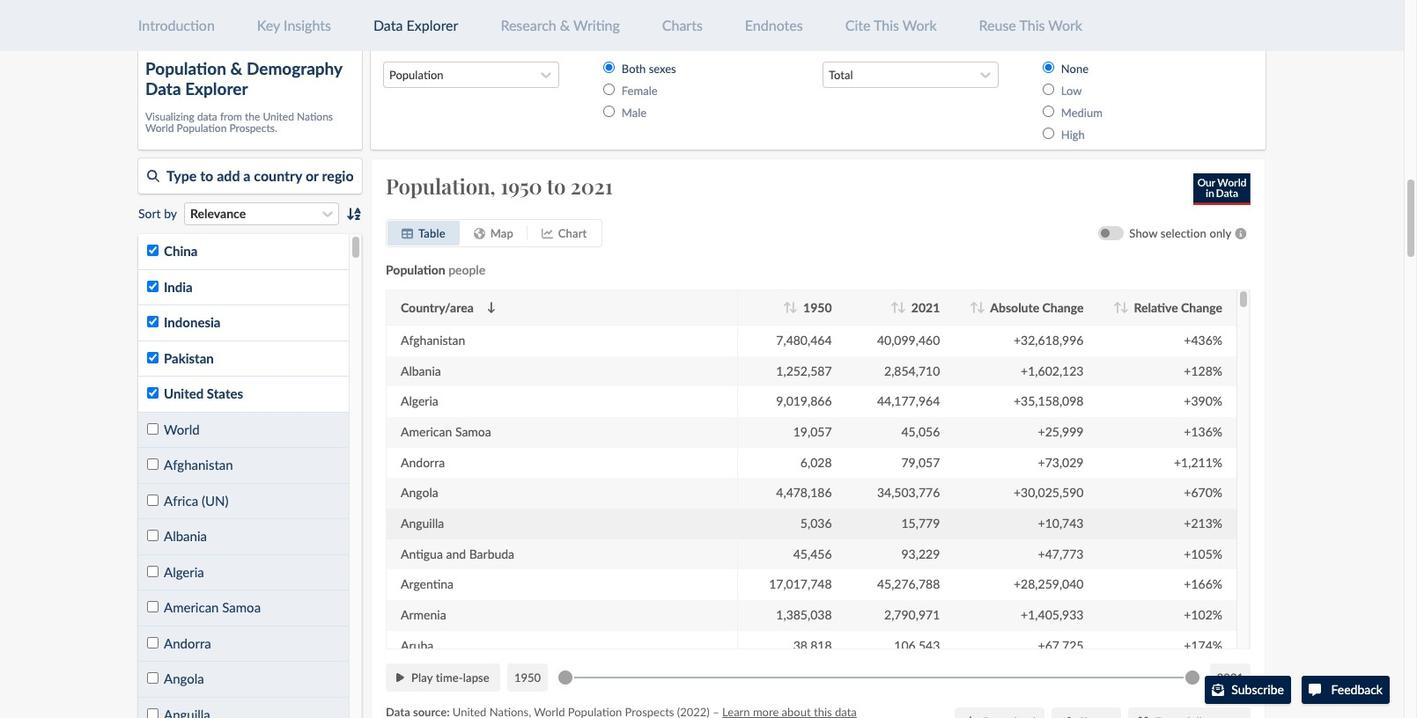 Task type: describe. For each thing, give the bounding box(es) containing it.
projection scenario
[[1043, 41, 1152, 53]]

writing
[[574, 17, 620, 33]]

1 horizontal spatial explorer
[[407, 17, 458, 33]]

sort by
[[138, 206, 177, 221]]

sex
[[603, 41, 620, 53]]

relative change
[[1134, 300, 1223, 315]]

106,543
[[894, 638, 940, 653]]

expand image
[[1139, 717, 1148, 719]]

arrow down long image for absolute change
[[976, 302, 985, 313]]

6,028
[[801, 455, 832, 470]]

19,057
[[793, 424, 832, 439]]

1 horizontal spatial afghanistan
[[401, 333, 465, 348]]

research & writing link
[[501, 17, 620, 33]]

population for population
[[389, 68, 444, 82]]

sort
[[138, 206, 161, 221]]

key insights
[[257, 17, 331, 33]]

population, 1950 to 2021
[[386, 172, 613, 200]]

15,779
[[902, 516, 940, 531]]

work for cite this work
[[903, 17, 937, 33]]

projection
[[1043, 41, 1101, 53]]

data inside population & demography data explorer
[[145, 78, 181, 99]]

both
[[622, 62, 646, 76]]

relevance
[[190, 206, 246, 221]]

0 horizontal spatial angola
[[164, 671, 204, 687]]

+73,029
[[1038, 455, 1084, 470]]

aruba
[[401, 638, 434, 653]]

introduction
[[138, 17, 215, 33]]

message image
[[1309, 684, 1321, 697]]

change for absolute change
[[1043, 300, 1084, 315]]

& for writing
[[560, 17, 570, 33]]

visualizing data from the united nations world population prospects.
[[145, 110, 333, 135]]

arrow down a z image
[[346, 207, 362, 221]]

introduction link
[[138, 17, 215, 33]]

40,099,460
[[877, 333, 940, 348]]

arrow down long image for 2021
[[898, 302, 906, 313]]

subscribe
[[1232, 683, 1284, 698]]

Type to add a country or region... text field
[[138, 158, 362, 194]]

reuse
[[979, 17, 1016, 33]]

prospects.
[[229, 122, 277, 135]]

0 horizontal spatial samoa
[[222, 600, 261, 616]]

+32,618,996
[[1014, 333, 1084, 348]]

1 vertical spatial 1950
[[803, 300, 832, 315]]

the
[[245, 110, 260, 124]]

age
[[823, 41, 842, 53]]

9,019,866
[[776, 394, 832, 409]]

high
[[1061, 128, 1085, 142]]

cite this work link
[[845, 17, 937, 33]]

to
[[547, 172, 566, 200]]

45,456
[[793, 546, 832, 561]]

argentina
[[401, 577, 454, 592]]

34,503,776
[[877, 485, 940, 500]]

1 vertical spatial world
[[164, 422, 200, 438]]

africa
[[164, 493, 198, 509]]

only
[[1210, 226, 1232, 240]]

79,057
[[902, 455, 940, 470]]

absolute change
[[990, 300, 1084, 315]]

+10,743
[[1038, 516, 1084, 531]]

1 horizontal spatial angola
[[401, 485, 438, 500]]

0 vertical spatial 2021
[[570, 172, 613, 200]]

1950 button
[[507, 664, 548, 692]]

group
[[844, 41, 878, 53]]

end time slider
[[1178, 660, 1207, 696]]

7,480,464
[[776, 333, 832, 348]]

2,854,710
[[884, 363, 940, 378]]

scenario
[[1104, 41, 1152, 53]]

country/area
[[401, 300, 474, 315]]

states
[[207, 386, 243, 402]]

0 vertical spatial 1950
[[501, 172, 542, 200]]

+1,211%
[[1174, 455, 1223, 470]]

+1,602,123
[[1021, 363, 1084, 378]]

data explorer
[[373, 17, 458, 33]]

chart
[[558, 226, 587, 240]]

(un)
[[202, 493, 229, 509]]

this for reuse
[[1020, 17, 1045, 33]]

india
[[164, 279, 193, 295]]

chart button
[[528, 221, 601, 246]]

armenia
[[401, 608, 446, 622]]

barbuda
[[469, 546, 515, 561]]

explorer inside population & demography data explorer
[[185, 78, 248, 99]]

0 vertical spatial albania
[[401, 363, 441, 378]]

and
[[446, 546, 466, 561]]

reuse this work
[[979, 17, 1083, 33]]

4,478,186
[[776, 485, 832, 500]]

china
[[164, 243, 198, 259]]

arrow down long image
[[790, 302, 798, 313]]

none
[[1061, 62, 1089, 76]]

45,276,788
[[877, 577, 940, 592]]

total
[[829, 68, 853, 82]]

feedback
[[1328, 683, 1383, 698]]

+28,259,040
[[1014, 577, 1084, 592]]

1,252,587
[[776, 363, 832, 378]]

+105%
[[1184, 546, 1223, 561]]



Task type: vqa. For each thing, say whether or not it's contained in the screenshot.
bottommost ALBANIA
yes



Task type: locate. For each thing, give the bounding box(es) containing it.
+436%
[[1184, 333, 1223, 348]]

1 vertical spatial afghanistan
[[164, 457, 233, 473]]

chart line image
[[542, 228, 553, 239]]

& up from
[[230, 58, 243, 78]]

change for relative change
[[1181, 300, 1223, 315]]

2021 inside button
[[1217, 671, 1244, 685]]

3 arrow up long image from the left
[[970, 302, 978, 313]]

population inside visualizing data from the united nations world population prospects.
[[177, 122, 227, 135]]

2 vertical spatial 1950
[[514, 671, 541, 685]]

5,036
[[801, 516, 832, 531]]

afghanistan
[[401, 333, 465, 348], [164, 457, 233, 473]]

anguilla
[[401, 516, 444, 531]]

time-
[[436, 671, 463, 685]]

None radio
[[603, 84, 614, 95]]

endnotes link
[[745, 17, 803, 33]]

arrow up long image for relative change
[[1113, 302, 1122, 313]]

2021 right to
[[570, 172, 613, 200]]

work up the projection
[[1049, 17, 1083, 33]]

from
[[220, 110, 242, 124]]

arrow down long image left relative
[[1120, 302, 1129, 313]]

this right cite
[[874, 17, 899, 33]]

1 vertical spatial algeria
[[164, 564, 204, 580]]

people
[[449, 262, 485, 277]]

1 change from the left
[[1043, 300, 1084, 315]]

None text field
[[829, 66, 832, 85]]

1950 left to
[[501, 172, 542, 200]]

2021 right the end time slider
[[1217, 671, 1244, 685]]

medium
[[1061, 106, 1103, 120]]

& for demography
[[230, 58, 243, 78]]

map
[[490, 226, 513, 240]]

0 horizontal spatial afghanistan
[[164, 457, 233, 473]]

antigua
[[401, 546, 443, 561]]

afghanistan down the country/area
[[401, 333, 465, 348]]

algeria
[[401, 394, 438, 409], [164, 564, 204, 580]]

arrow down long image up '40,099,460'
[[898, 302, 906, 313]]

1 horizontal spatial &
[[560, 17, 570, 33]]

this for cite
[[874, 17, 899, 33]]

albania down africa
[[164, 529, 207, 545]]

work right cite
[[903, 17, 937, 33]]

this
[[874, 17, 899, 33], [1020, 17, 1045, 33]]

1 horizontal spatial change
[[1181, 300, 1223, 315]]

arrow up long image up '40,099,460'
[[891, 302, 899, 313]]

arrow up long image left absolute
[[970, 302, 978, 313]]

+30,025,590
[[1014, 485, 1084, 500]]

population inside population & demography data explorer
[[145, 58, 226, 78]]

None text field
[[389, 66, 392, 85]]

selection
[[1161, 226, 1207, 240]]

world up 'magnifying glass' "image"
[[145, 122, 174, 135]]

1,385,038
[[776, 608, 832, 622]]

population down table icon
[[386, 262, 446, 277]]

+166%
[[1184, 577, 1223, 592]]

arrow down long image for relative change
[[1120, 302, 1129, 313]]

download image
[[966, 717, 976, 719]]

0 horizontal spatial andorra
[[164, 636, 211, 652]]

arrow up long image left relative
[[1113, 302, 1122, 313]]

+102%
[[1184, 608, 1223, 622]]

world down 'united states'
[[164, 422, 200, 438]]

american samoa
[[401, 424, 491, 439], [164, 600, 261, 616]]

1 vertical spatial united
[[164, 386, 204, 402]]

0 horizontal spatial work
[[903, 17, 937, 33]]

united down pakistan
[[164, 386, 204, 402]]

1 vertical spatial explorer
[[185, 78, 248, 99]]

2021 up '40,099,460'
[[912, 300, 940, 315]]

albania down the country/area
[[401, 363, 441, 378]]

data up metric
[[373, 17, 403, 33]]

population left prospects.
[[177, 122, 227, 135]]

circle info image
[[1232, 228, 1251, 239]]

1 horizontal spatial samoa
[[455, 424, 491, 439]]

this right reuse
[[1020, 17, 1045, 33]]

0 vertical spatial algeria
[[401, 394, 438, 409]]

& left "writing"
[[560, 17, 570, 33]]

1950 right arrow down long icon
[[803, 300, 832, 315]]

1 vertical spatial andorra
[[164, 636, 211, 652]]

0 vertical spatial explorer
[[407, 17, 458, 33]]

0 horizontal spatial algeria
[[164, 564, 204, 580]]

93,229
[[902, 546, 940, 561]]

population, 1950 to 2021 link
[[386, 172, 613, 200]]

table image
[[402, 228, 413, 239]]

population for population & demography data explorer
[[145, 58, 226, 78]]

1 horizontal spatial data
[[373, 17, 403, 33]]

key
[[257, 17, 280, 33]]

& inside population & demography data explorer
[[230, 58, 243, 78]]

feedback button
[[1302, 677, 1390, 705]]

change
[[1043, 300, 1084, 315], [1181, 300, 1223, 315]]

1 vertical spatial data
[[145, 78, 181, 99]]

samoa
[[455, 424, 491, 439], [222, 600, 261, 616]]

+390%
[[1184, 394, 1223, 409]]

map button
[[460, 221, 528, 246]]

+128%
[[1184, 363, 1223, 378]]

0 horizontal spatial united
[[164, 386, 204, 402]]

arrow up long image for 2021
[[891, 302, 899, 313]]

2 horizontal spatial 2021
[[1217, 671, 1244, 685]]

change up +32,618,996
[[1043, 300, 1084, 315]]

arrow up long image up 7,480,464
[[783, 302, 791, 313]]

explorer up data
[[185, 78, 248, 99]]

1 vertical spatial 2021
[[912, 300, 940, 315]]

0 horizontal spatial albania
[[164, 529, 207, 545]]

charts
[[662, 17, 703, 33]]

show selection only
[[1130, 226, 1232, 240]]

angola
[[401, 485, 438, 500], [164, 671, 204, 687]]

arrow down long image left absolute
[[976, 302, 985, 313]]

explorer up metric
[[407, 17, 458, 33]]

0 vertical spatial afghanistan
[[401, 333, 465, 348]]

female
[[622, 84, 658, 98]]

data up visualizing
[[145, 78, 181, 99]]

world inside visualizing data from the united nations world population prospects.
[[145, 122, 174, 135]]

1 work from the left
[[903, 17, 937, 33]]

magnifying glass image
[[147, 170, 159, 182]]

0 vertical spatial world
[[145, 122, 174, 135]]

0 vertical spatial data
[[373, 17, 403, 33]]

change up +436%
[[1181, 300, 1223, 315]]

sexes
[[649, 62, 676, 76]]

nations
[[297, 110, 333, 124]]

earth americas image
[[474, 228, 485, 239]]

1 arrow up long image from the left
[[783, 302, 791, 313]]

2 work from the left
[[1049, 17, 1083, 33]]

+25,999
[[1038, 424, 1084, 439]]

population for population people
[[386, 262, 446, 277]]

0 horizontal spatial 2021
[[570, 172, 613, 200]]

1 vertical spatial albania
[[164, 529, 207, 545]]

data
[[197, 110, 217, 124]]

arrow up long image for absolute change
[[970, 302, 978, 313]]

reuse this work link
[[979, 17, 1083, 33]]

start time slider
[[551, 660, 580, 696]]

1 horizontal spatial work
[[1049, 17, 1083, 33]]

+67,725
[[1038, 638, 1084, 653]]

charts link
[[662, 17, 703, 33]]

0 horizontal spatial this
[[874, 17, 899, 33]]

2 arrow up long image from the left
[[891, 302, 899, 313]]

united right the
[[263, 110, 294, 124]]

population & demography data explorer
[[145, 58, 342, 99]]

1 vertical spatial american
[[164, 600, 219, 616]]

by
[[164, 206, 177, 221]]

envelope open text image
[[1212, 684, 1225, 697]]

arrow up long image
[[783, 302, 791, 313], [891, 302, 899, 313], [970, 302, 978, 313], [1113, 302, 1122, 313]]

table
[[418, 226, 445, 240]]

2 vertical spatial 2021
[[1217, 671, 1244, 685]]

1 vertical spatial samoa
[[222, 600, 261, 616]]

insights
[[284, 17, 331, 33]]

cite this work
[[845, 17, 937, 33]]

4 arrow up long image from the left
[[1113, 302, 1122, 313]]

play
[[411, 671, 433, 685]]

table button
[[388, 221, 460, 246]]

0 vertical spatial american samoa
[[401, 424, 491, 439]]

endnotes
[[745, 17, 803, 33]]

antigua and barbuda
[[401, 546, 515, 561]]

1 this from the left
[[874, 17, 899, 33]]

american
[[401, 424, 452, 439], [164, 600, 219, 616]]

None radio
[[603, 62, 614, 73], [1043, 62, 1054, 73], [1043, 84, 1054, 95], [603, 106, 614, 117], [1043, 106, 1054, 117], [1043, 128, 1054, 139], [603, 62, 614, 73], [1043, 62, 1054, 73], [1043, 84, 1054, 95], [603, 106, 614, 117], [1043, 106, 1054, 117], [1043, 128, 1054, 139]]

+670%
[[1184, 485, 1223, 500]]

0 horizontal spatial explorer
[[185, 78, 248, 99]]

population down metric
[[389, 68, 444, 82]]

1 horizontal spatial andorra
[[401, 455, 445, 470]]

population down introduction in the left top of the page
[[145, 58, 226, 78]]

2021
[[570, 172, 613, 200], [912, 300, 940, 315], [1217, 671, 1244, 685]]

world
[[145, 122, 174, 135], [164, 422, 200, 438]]

0 horizontal spatial american
[[164, 600, 219, 616]]

0 horizontal spatial &
[[230, 58, 243, 78]]

0 vertical spatial angola
[[401, 485, 438, 500]]

4 arrow down long image from the left
[[1120, 302, 1129, 313]]

2 change from the left
[[1181, 300, 1223, 315]]

africa (un)
[[164, 493, 229, 509]]

1950 left start time slider
[[514, 671, 541, 685]]

2 arrow down long image from the left
[[898, 302, 906, 313]]

united
[[263, 110, 294, 124], [164, 386, 204, 402]]

1 horizontal spatial albania
[[401, 363, 441, 378]]

0 vertical spatial andorra
[[401, 455, 445, 470]]

0 horizontal spatial american samoa
[[164, 600, 261, 616]]

1 horizontal spatial 2021
[[912, 300, 940, 315]]

age group
[[823, 41, 878, 53]]

1 horizontal spatial american
[[401, 424, 452, 439]]

3 arrow down long image from the left
[[976, 302, 985, 313]]

1 horizontal spatial algeria
[[401, 394, 438, 409]]

0 vertical spatial &
[[560, 17, 570, 33]]

+174%
[[1184, 638, 1223, 653]]

explorer
[[407, 17, 458, 33], [185, 78, 248, 99]]

1 horizontal spatial this
[[1020, 17, 1045, 33]]

united inside visualizing data from the united nations world population prospects.
[[263, 110, 294, 124]]

1 horizontal spatial united
[[263, 110, 294, 124]]

1 vertical spatial american samoa
[[164, 600, 261, 616]]

andorra
[[401, 455, 445, 470], [164, 636, 211, 652]]

share nodes image
[[1063, 717, 1072, 719]]

1950 inside button
[[514, 671, 541, 685]]

0 vertical spatial samoa
[[455, 424, 491, 439]]

play image
[[396, 673, 404, 683]]

low
[[1061, 84, 1082, 98]]

1 vertical spatial angola
[[164, 671, 204, 687]]

united states
[[164, 386, 243, 402]]

arrow down long image right the country/area
[[487, 302, 496, 313]]

0 vertical spatial american
[[401, 424, 452, 439]]

44,177,964
[[877, 394, 940, 409]]

1 horizontal spatial american samoa
[[401, 424, 491, 439]]

+47,773
[[1038, 546, 1084, 561]]

0 vertical spatial united
[[263, 110, 294, 124]]

arrow up long image for 1950
[[783, 302, 791, 313]]

1 vertical spatial &
[[230, 58, 243, 78]]

arrow down long image
[[487, 302, 496, 313], [898, 302, 906, 313], [976, 302, 985, 313], [1120, 302, 1129, 313]]

1 arrow down long image from the left
[[487, 302, 496, 313]]

afghanistan up 'africa (un)'
[[164, 457, 233, 473]]

play time-lapse button
[[386, 664, 500, 692]]

work for reuse this work
[[1049, 17, 1083, 33]]

0 horizontal spatial data
[[145, 78, 181, 99]]

2,790,971
[[884, 608, 940, 622]]

data explorer link
[[373, 17, 458, 33]]

2 this from the left
[[1020, 17, 1045, 33]]

0 horizontal spatial change
[[1043, 300, 1084, 315]]

key insights link
[[257, 17, 331, 33]]

data
[[373, 17, 403, 33], [145, 78, 181, 99]]

metric
[[383, 41, 419, 53]]

demography
[[247, 58, 342, 78]]

1950
[[501, 172, 542, 200], [803, 300, 832, 315], [514, 671, 541, 685]]

male
[[622, 106, 647, 120]]

45,056
[[902, 424, 940, 439]]



